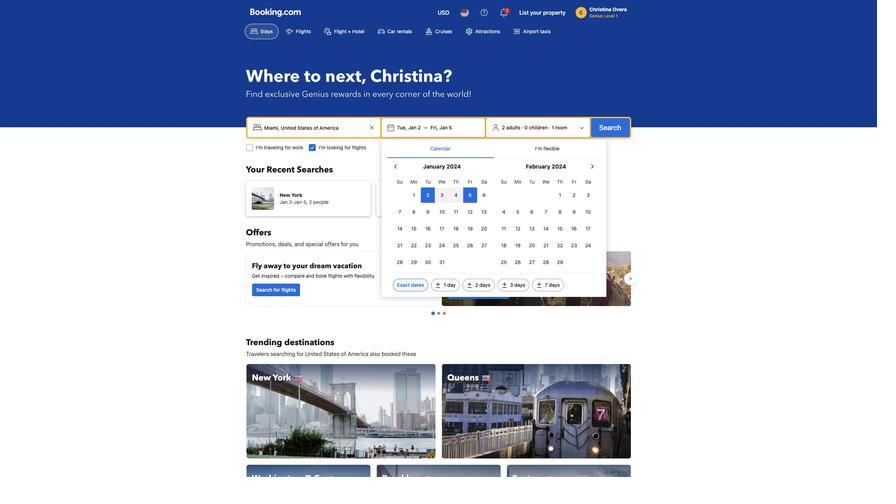 Task type: describe. For each thing, give the bounding box(es) containing it.
where
[[246, 65, 300, 88]]

10 for 10 option
[[586, 209, 591, 215]]

next,
[[325, 65, 366, 88]]

christina
[[590, 6, 612, 12]]

5 for the 5 "checkbox"
[[517, 209, 520, 215]]

th for january 2024
[[453, 179, 459, 185]]

car
[[388, 28, 396, 34]]

19 January 2024 checkbox
[[463, 221, 477, 237]]

jan down las
[[410, 199, 418, 205]]

and inside 'save 15% with late escape deals explore thousands of destinations worldwide and save 15% or more'
[[550, 269, 558, 275]]

26 January 2024 checkbox
[[463, 238, 477, 254]]

2 adults · 0 children · 1 room
[[502, 125, 568, 131]]

for down inspired
[[274, 287, 280, 293]]

united
[[305, 351, 322, 358]]

cruises
[[435, 28, 452, 34]]

su for january
[[397, 179, 403, 185]]

where to next, christina? find exclusive genius rewards in every corner of the world!
[[246, 65, 472, 100]]

for right looking
[[345, 145, 351, 151]]

flight + hotel
[[334, 28, 364, 34]]

17 February 2024 checkbox
[[581, 221, 595, 237]]

list your property
[[520, 9, 566, 16]]

15 for 15 checkbox
[[411, 226, 417, 232]]

rentals
[[397, 28, 412, 34]]

flights inside fly away to your dream vacation get inspired – compare and book flights with flexibility
[[328, 273, 342, 279]]

2 up 'find late escape deals'
[[475, 282, 478, 288]]

escape inside 'save 15% with late escape deals explore thousands of destinations worldwide and save 15% or more'
[[516, 257, 539, 267]]

christina?
[[370, 65, 452, 88]]

—
[[424, 125, 428, 131]]

24 January 2024 checkbox
[[435, 238, 449, 254]]

these
[[402, 351, 416, 358]]

usd button
[[434, 4, 454, 21]]

queens link
[[441, 364, 631, 460]]

flight
[[334, 28, 347, 34]]

28 February 2024 checkbox
[[539, 255, 553, 270]]

4 for 4 option
[[455, 192, 458, 198]]

22 for '22' option
[[557, 243, 563, 249]]

10 for 10 checkbox
[[440, 209, 445, 215]]

to inside where to next, christina? find exclusive genius rewards in every corner of the world!
[[304, 65, 321, 88]]

25 for 25 option
[[501, 260, 507, 265]]

deals,
[[278, 241, 293, 248]]

mo for february
[[515, 179, 522, 185]]

states
[[324, 351, 340, 358]]

5, for york
[[304, 199, 308, 205]]

20 February 2024 checkbox
[[525, 238, 539, 254]]

stays
[[260, 28, 273, 34]]

escape inside find late escape deals link
[[474, 290, 491, 296]]

jan down your recent searches
[[294, 199, 302, 205]]

fri,
[[431, 125, 438, 131]]

i'm traveling for work
[[256, 145, 303, 151]]

9 for 9 january 2024 checkbox
[[427, 209, 430, 215]]

2 inside dropdown button
[[502, 125, 505, 131]]

18 for 18 february 2024 checkbox
[[501, 243, 507, 249]]

22 for 22 option
[[411, 243, 417, 249]]

13 for 13 option
[[482, 209, 487, 215]]

booking.com image
[[250, 8, 301, 17]]

20 for 20 january 2024 option
[[481, 226, 487, 232]]

february
[[526, 164, 551, 170]]

i'm
[[319, 145, 326, 151]]

8 for 8 checkbox
[[412, 209, 416, 215]]

jan down recent on the left of the page
[[280, 199, 288, 205]]

18 January 2024 checkbox
[[449, 221, 463, 237]]

search for flights
[[256, 287, 296, 293]]

january 2024
[[423, 164, 461, 170]]

exact dates
[[397, 282, 424, 288]]

24 for 24 january 2024 option
[[439, 243, 445, 249]]

2 inside the new york jan 2-jan 5, 2 people
[[309, 199, 312, 205]]

21 for 21 checkbox
[[544, 243, 549, 249]]

destinations inside trending destinations travelers searching for united states of america also booked these
[[284, 337, 334, 349]]

exact
[[397, 282, 410, 288]]

trending
[[246, 337, 282, 349]]

29 for 29 checkbox
[[557, 260, 563, 265]]

2 February 2024 checkbox
[[567, 188, 581, 203]]

6 for "6 january 2024" option
[[483, 192, 486, 198]]

flights
[[296, 28, 311, 34]]

1 · from the left
[[522, 125, 523, 131]]

children
[[529, 125, 548, 131]]

20 for 20 option on the right of the page
[[529, 243, 535, 249]]

20 January 2024 checkbox
[[477, 221, 491, 237]]

flights link
[[280, 24, 317, 39]]

6 January 2024 checkbox
[[477, 188, 491, 203]]

list your property link
[[515, 4, 570, 21]]

14 for 14 january 2024 option on the top left of page
[[397, 226, 403, 232]]

or
[[458, 276, 463, 282]]

0 horizontal spatial 5
[[449, 125, 452, 131]]

more
[[464, 276, 476, 282]]

sa for february 2024
[[585, 179, 591, 185]]

26 for 26 february 2024 checkbox
[[515, 260, 521, 265]]

3 cell
[[435, 186, 449, 203]]

9 January 2024 checkbox
[[421, 205, 435, 220]]

14 January 2024 checkbox
[[393, 221, 407, 237]]

your account menu christina overa genius level 1 element
[[576, 3, 630, 19]]

7 January 2024 checkbox
[[393, 205, 407, 220]]

1 horizontal spatial 15%
[[465, 257, 481, 267]]

region containing save 15% with late escape deals
[[240, 249, 637, 310]]

Where are you going? field
[[261, 122, 368, 134]]

february 2024
[[526, 164, 566, 170]]

0 horizontal spatial late
[[463, 290, 473, 296]]

7 days
[[545, 282, 560, 288]]

new for new york jan 2-jan 5, 2 people
[[280, 192, 290, 198]]

15 February 2024 checkbox
[[553, 221, 567, 237]]

5 for 5 january 2024 checkbox
[[469, 192, 472, 198]]

property
[[543, 9, 566, 16]]

vegas
[[420, 192, 434, 198]]

new york
[[252, 373, 291, 384]]

tab list containing calendar
[[387, 140, 601, 159]]

17 for 17 february 2024 'checkbox'
[[586, 226, 591, 232]]

queens
[[447, 373, 479, 384]]

2024 for february 2024
[[552, 164, 566, 170]]

21 February 2024 checkbox
[[539, 238, 553, 254]]

2 January 2024 checkbox
[[421, 188, 435, 203]]

group of friends hiking in the mountains on a sunny day image
[[442, 252, 631, 306]]

29 January 2024 checkbox
[[407, 255, 421, 270]]

31 January 2024 checkbox
[[435, 255, 449, 270]]

fly away to your dream vacation get inspired – compare and book flights with flexibility
[[252, 262, 375, 279]]

work
[[292, 145, 303, 151]]

12 January 2024 checkbox
[[463, 205, 477, 220]]

21 January 2024 checkbox
[[393, 238, 407, 254]]

2 inside option
[[427, 192, 430, 198]]

11 January 2024 checkbox
[[449, 205, 463, 220]]

we for february
[[543, 179, 550, 185]]

c
[[579, 9, 583, 15]]

16 for 16 'checkbox'
[[572, 226, 577, 232]]

adults
[[506, 125, 521, 131]]

th for february 2024
[[557, 179, 563, 185]]

13 for 13 february 2024 checkbox
[[529, 226, 535, 232]]

0 vertical spatial your
[[530, 9, 542, 16]]

2 · from the left
[[549, 125, 551, 131]]

3 February 2024 checkbox
[[581, 188, 595, 203]]

explore
[[447, 269, 464, 275]]

24 February 2024 checkbox
[[581, 238, 595, 254]]

27 February 2024 checkbox
[[525, 255, 539, 270]]

book
[[316, 273, 327, 279]]

12 for the 12 february 2024 checkbox
[[515, 226, 521, 232]]

28 for 28 'option' at the left bottom of page
[[397, 260, 403, 265]]

flexible
[[544, 146, 560, 152]]

main content containing offers
[[240, 227, 637, 478]]

taxis
[[540, 28, 551, 34]]

2 days
[[475, 282, 491, 288]]

tue, jan 2 — fri, jan 5
[[397, 125, 452, 131]]

11 February 2024 checkbox
[[497, 221, 511, 237]]

destinations inside 'save 15% with late escape deals explore thousands of destinations worldwide and save 15% or more'
[[497, 269, 524, 275]]

7 February 2024 checkbox
[[539, 205, 553, 220]]

16 February 2024 checkbox
[[567, 221, 581, 237]]

january
[[423, 164, 445, 170]]

su for february
[[501, 179, 507, 185]]

i'm looking for flights
[[319, 145, 366, 151]]

30
[[425, 260, 431, 265]]

special
[[306, 241, 323, 248]]

flexibility
[[355, 273, 375, 279]]

airport taxis
[[523, 28, 551, 34]]

corner
[[395, 89, 421, 100]]

19 for 19 february 2024 "checkbox"
[[515, 243, 521, 249]]

22 January 2024 checkbox
[[407, 238, 421, 254]]

people for new york jan 2-jan 5, 2 people
[[313, 199, 329, 205]]

23 for 23 checkbox
[[425, 243, 431, 249]]

save
[[560, 269, 570, 275]]

1 vertical spatial deals
[[492, 290, 505, 296]]

world!
[[447, 89, 472, 100]]

3 days
[[510, 282, 525, 288]]

dates
[[411, 282, 424, 288]]

search button
[[591, 118, 630, 137]]

room
[[556, 125, 568, 131]]

4 February 2024 checkbox
[[497, 205, 511, 220]]

5 cell
[[463, 186, 477, 203]]

in
[[363, 89, 370, 100]]

save 15% with late escape deals explore thousands of destinations worldwide and save 15% or more
[[447, 257, 570, 282]]

3 January 2024 checkbox
[[435, 188, 449, 203]]

11 for 11 checkbox
[[502, 226, 506, 232]]

i'm for i'm traveling for work
[[256, 145, 263, 151]]

offers
[[246, 227, 271, 239]]

attractions link
[[460, 24, 506, 39]]

flight + hotel link
[[318, 24, 370, 39]]

–
[[281, 273, 284, 279]]

29 for 29 option
[[411, 260, 417, 265]]

1 left day
[[444, 282, 446, 288]]

searches
[[297, 164, 333, 176]]

days for 2 days
[[480, 282, 491, 288]]

usd
[[438, 9, 449, 16]]

14 for 14 option
[[544, 226, 549, 232]]

grid for january
[[393, 175, 491, 270]]

2 inside checkbox
[[573, 192, 576, 198]]

18 for 18 january 2024 option
[[454, 226, 459, 232]]

save
[[447, 257, 464, 267]]

tue, jan 2 button
[[394, 122, 424, 134]]

23 for 23 february 2024 checkbox
[[571, 243, 577, 249]]

21 for 21 january 2024 checkbox
[[397, 243, 403, 249]]

thousands
[[466, 269, 489, 275]]

11 for 11 january 2024 option on the top
[[454, 209, 458, 215]]

23 January 2024 checkbox
[[421, 238, 435, 254]]

promotions,
[[246, 241, 277, 248]]

1 inside option
[[559, 192, 561, 198]]



Task type: vqa. For each thing, say whether or not it's contained in the screenshot.


Task type: locate. For each thing, give the bounding box(es) containing it.
people for las vegas jan 2-jan 5, 2 people
[[444, 199, 459, 205]]

0 horizontal spatial 19
[[468, 226, 473, 232]]

2 fr from the left
[[572, 179, 577, 185]]

progress bar
[[431, 312, 446, 316]]

1 vertical spatial destinations
[[284, 337, 334, 349]]

7 for 7 january 2024 option
[[399, 209, 401, 215]]

2 adults · 0 children · 1 room button
[[489, 121, 587, 134]]

1 inside option
[[413, 192, 415, 198]]

of inside trending destinations travelers searching for united states of america also booked these
[[341, 351, 346, 358]]

18 February 2024 checkbox
[[497, 238, 511, 254]]

15 inside 15 checkbox
[[411, 226, 417, 232]]

0 horizontal spatial i'm
[[256, 145, 263, 151]]

1 vertical spatial flights
[[328, 273, 342, 279]]

16 inside checkbox
[[425, 226, 431, 232]]

13 left 14 option
[[529, 226, 535, 232]]

of left 'the'
[[423, 89, 431, 100]]

7 down worldwide
[[545, 282, 548, 288]]

9
[[427, 209, 430, 215], [573, 209, 576, 215]]

27 up worldwide
[[529, 260, 535, 265]]

18 right 17 checkbox
[[454, 226, 459, 232]]

28
[[397, 260, 403, 265], [543, 260, 549, 265]]

1 horizontal spatial 19
[[515, 243, 521, 249]]

1 we from the left
[[439, 179, 446, 185]]

1 horizontal spatial people
[[444, 199, 459, 205]]

4 for 4 february 2024 option on the right top of the page
[[502, 209, 506, 215]]

i'm left "flexible"
[[535, 146, 542, 152]]

for left "united"
[[297, 351, 304, 358]]

7 right 6 february 2024 checkbox
[[545, 209, 548, 215]]

1 9 from the left
[[427, 209, 430, 215]]

1 29 from the left
[[411, 260, 417, 265]]

5, inside las vegas jan 2-jan 5, 2 people
[[434, 199, 438, 205]]

16 inside 'checkbox'
[[572, 226, 577, 232]]

0 horizontal spatial 24
[[439, 243, 445, 249]]

2 grid from the left
[[497, 175, 595, 270]]

0 horizontal spatial mo
[[410, 179, 418, 185]]

find down day
[[452, 290, 462, 296]]

find late escape deals
[[452, 290, 505, 296]]

25 January 2024 checkbox
[[449, 238, 463, 254]]

5 February 2024 checkbox
[[511, 205, 525, 220]]

america
[[348, 351, 369, 358]]

24
[[439, 243, 445, 249], [585, 243, 591, 249]]

3 inside checkbox
[[587, 192, 590, 198]]

1 horizontal spatial deals
[[541, 257, 560, 267]]

tab list
[[387, 140, 601, 159]]

0 horizontal spatial with
[[344, 273, 353, 279]]

0 horizontal spatial people
[[313, 199, 329, 205]]

jan down vegas
[[424, 199, 432, 205]]

car rentals
[[388, 28, 412, 34]]

york
[[292, 192, 302, 198], [273, 373, 291, 384]]

12 for 12 option
[[468, 209, 473, 215]]

5 inside checkbox
[[469, 192, 472, 198]]

1 horizontal spatial 3
[[510, 282, 513, 288]]

1 22 from the left
[[411, 243, 417, 249]]

0 horizontal spatial 26
[[467, 243, 473, 249]]

1 horizontal spatial days
[[515, 282, 525, 288]]

3 for 3 january 2024 option
[[441, 192, 444, 198]]

8 for 8 option
[[559, 209, 562, 215]]

1 vertical spatial search
[[256, 287, 272, 293]]

11 inside option
[[454, 209, 458, 215]]

2 sa from the left
[[585, 179, 591, 185]]

6
[[483, 192, 486, 198], [531, 209, 534, 215]]

1 5, from the left
[[304, 199, 308, 205]]

6 for 6 february 2024 checkbox
[[531, 209, 534, 215]]

0 horizontal spatial 6
[[483, 192, 486, 198]]

6 inside checkbox
[[531, 209, 534, 215]]

16 January 2024 checkbox
[[421, 221, 435, 237]]

1 button
[[496, 4, 513, 21]]

for left work on the left top
[[285, 145, 291, 151]]

0 horizontal spatial deals
[[492, 290, 505, 296]]

16 right 15 february 2024 checkbox
[[572, 226, 577, 232]]

1 inside christina overa genius level 1
[[616, 13, 618, 19]]

looking
[[327, 145, 343, 151]]

searching
[[271, 351, 295, 358]]

0 vertical spatial find
[[246, 89, 263, 100]]

2 days from the left
[[515, 282, 525, 288]]

18 inside checkbox
[[501, 243, 507, 249]]

escape up worldwide
[[516, 257, 539, 267]]

your up compare
[[292, 262, 308, 271]]

1 left vegas
[[413, 192, 415, 198]]

list
[[520, 9, 529, 16]]

23 February 2024 checkbox
[[567, 238, 581, 254]]

1 vertical spatial escape
[[474, 290, 491, 296]]

2 28 from the left
[[543, 260, 549, 265]]

2 left — at left
[[418, 125, 421, 131]]

and left save
[[550, 269, 558, 275]]

21 left 22 option
[[397, 243, 403, 249]]

2-
[[289, 199, 294, 205], [419, 199, 424, 205]]

airport taxis link
[[508, 24, 557, 39]]

3 right 2 january 2024 option
[[441, 192, 444, 198]]

0 horizontal spatial we
[[439, 179, 446, 185]]

1 su from the left
[[397, 179, 403, 185]]

19 left 20 option on the right of the page
[[515, 243, 521, 249]]

30 January 2024 checkbox
[[421, 255, 435, 270]]

27 inside checkbox
[[482, 243, 487, 249]]

0 vertical spatial 5
[[449, 125, 452, 131]]

8 inside checkbox
[[412, 209, 416, 215]]

19 inside 19 february 2024 "checkbox"
[[515, 243, 521, 249]]

5 right 4 option
[[469, 192, 472, 198]]

1 horizontal spatial sa
[[585, 179, 591, 185]]

1 tu from the left
[[425, 179, 431, 185]]

the
[[433, 89, 445, 100]]

0 vertical spatial escape
[[516, 257, 539, 267]]

1 vertical spatial genius
[[302, 89, 329, 100]]

26
[[467, 243, 473, 249], [515, 260, 521, 265]]

13 right 12 option
[[482, 209, 487, 215]]

29 up save
[[557, 260, 563, 265]]

4 inside option
[[455, 192, 458, 198]]

1 vertical spatial york
[[273, 373, 291, 384]]

7 inside option
[[399, 209, 401, 215]]

17 inside checkbox
[[440, 226, 445, 232]]

sa up "6 january 2024" option
[[481, 179, 487, 185]]

12 right 11 checkbox
[[515, 226, 521, 232]]

0 horizontal spatial grid
[[393, 175, 491, 270]]

14 right 13 february 2024 checkbox
[[544, 226, 549, 232]]

1 horizontal spatial find
[[452, 290, 462, 296]]

find inside where to next, christina? find exclusive genius rewards in every corner of the world!
[[246, 89, 263, 100]]

1 horizontal spatial new
[[280, 192, 290, 198]]

1 people from the left
[[313, 199, 329, 205]]

1 grid from the left
[[393, 175, 491, 270]]

compare
[[285, 273, 305, 279]]

late down 18 february 2024 checkbox
[[499, 257, 514, 267]]

2 15 from the left
[[558, 226, 563, 232]]

11 inside checkbox
[[502, 226, 506, 232]]

recent
[[267, 164, 295, 176]]

7 left 8 checkbox
[[399, 209, 401, 215]]

4 inside option
[[502, 209, 506, 215]]

york inside the new york jan 2-jan 5, 2 people
[[292, 192, 302, 198]]

5 January 2024 checkbox
[[463, 188, 477, 203]]

0 horizontal spatial new
[[252, 373, 271, 384]]

1 15 from the left
[[411, 226, 417, 232]]

2 21 from the left
[[544, 243, 549, 249]]

19 for 19 january 2024 option
[[468, 226, 473, 232]]

i'm inside button
[[535, 146, 542, 152]]

0 horizontal spatial 8
[[412, 209, 416, 215]]

your
[[530, 9, 542, 16], [292, 262, 308, 271]]

flights down compare
[[281, 287, 296, 293]]

i'm for i'm flexible
[[535, 146, 542, 152]]

1 th from the left
[[453, 179, 459, 185]]

calendar button
[[387, 140, 494, 158]]

2- down vegas
[[419, 199, 424, 205]]

search
[[599, 124, 622, 132], [256, 287, 272, 293]]

grid for february
[[497, 175, 595, 270]]

1 horizontal spatial 6
[[531, 209, 534, 215]]

3 down 'save 15% with late escape deals explore thousands of destinations worldwide and save 15% or more'
[[510, 282, 513, 288]]

level
[[605, 13, 615, 19]]

0 horizontal spatial 29
[[411, 260, 417, 265]]

car rentals link
[[372, 24, 418, 39]]

2 5, from the left
[[434, 199, 438, 205]]

your inside fly away to your dream vacation get inspired – compare and book flights with flexibility
[[292, 262, 308, 271]]

1 8 from the left
[[412, 209, 416, 215]]

2 cell
[[421, 186, 435, 203]]

10 inside checkbox
[[440, 209, 445, 215]]

1 vertical spatial 26
[[515, 260, 521, 265]]

genius inside christina overa genius level 1
[[590, 13, 603, 19]]

20 right 19 february 2024 "checkbox"
[[529, 243, 535, 249]]

new inside main content
[[252, 373, 271, 384]]

10 January 2024 checkbox
[[435, 205, 449, 220]]

12 February 2024 checkbox
[[511, 221, 525, 237]]

1 horizontal spatial 16
[[572, 226, 577, 232]]

1 horizontal spatial fr
[[572, 179, 577, 185]]

13 February 2024 checkbox
[[525, 221, 539, 237]]

calendar
[[431, 146, 451, 152]]

2- inside the new york jan 2-jan 5, 2 people
[[289, 199, 294, 205]]

9 February 2024 checkbox
[[567, 205, 581, 220]]

flights right book
[[328, 273, 342, 279]]

19 inside 19 january 2024 option
[[468, 226, 473, 232]]

flights
[[352, 145, 366, 151], [328, 273, 342, 279], [281, 287, 296, 293]]

with inside fly away to your dream vacation get inspired – compare and book flights with flexibility
[[344, 273, 353, 279]]

mo up the 5 "checkbox"
[[515, 179, 522, 185]]

13
[[482, 209, 487, 215], [529, 226, 535, 232]]

we for january
[[439, 179, 446, 185]]

0 vertical spatial york
[[292, 192, 302, 198]]

rewards
[[331, 89, 361, 100]]

christina overa genius level 1
[[590, 6, 627, 19]]

su up 4 february 2024 option on the right top of the page
[[501, 179, 507, 185]]

1 horizontal spatial 23
[[571, 243, 577, 249]]

3
[[441, 192, 444, 198], [587, 192, 590, 198], [510, 282, 513, 288]]

0 horizontal spatial 15%
[[447, 276, 457, 282]]

2 mo from the left
[[515, 179, 522, 185]]

1 left 'list'
[[506, 8, 508, 13]]

28 January 2024 checkbox
[[393, 255, 407, 270]]

1 28 from the left
[[397, 260, 403, 265]]

1 16 from the left
[[425, 226, 431, 232]]

sa for january 2024
[[481, 179, 487, 185]]

york inside new york link
[[273, 373, 291, 384]]

15 January 2024 checkbox
[[407, 221, 421, 237]]

0 horizontal spatial days
[[480, 282, 491, 288]]

people
[[313, 199, 329, 205], [444, 199, 459, 205]]

2 horizontal spatial flights
[[352, 145, 366, 151]]

1 vertical spatial 27
[[529, 260, 535, 265]]

5 inside "checkbox"
[[517, 209, 520, 215]]

1 vertical spatial of
[[491, 269, 495, 275]]

late inside 'save 15% with late escape deals explore thousands of destinations worldwide and save 15% or more'
[[499, 257, 514, 267]]

1 horizontal spatial 28
[[543, 260, 549, 265]]

1 mo from the left
[[410, 179, 418, 185]]

days for 3 days
[[515, 282, 525, 288]]

5 right 4 february 2024 option on the right top of the page
[[517, 209, 520, 215]]

0 horizontal spatial search
[[256, 287, 272, 293]]

2 24 from the left
[[585, 243, 591, 249]]

2024 right january
[[447, 164, 461, 170]]

10 right 9 february 2024 checkbox
[[586, 209, 591, 215]]

1 21 from the left
[[397, 243, 403, 249]]

search for search
[[599, 124, 622, 132]]

2 29 from the left
[[557, 260, 563, 265]]

1 fr from the left
[[468, 179, 473, 185]]

2 vertical spatial 5
[[517, 209, 520, 215]]

14 February 2024 checkbox
[[539, 221, 553, 237]]

2- for vegas
[[419, 199, 424, 205]]

4 January 2024 checkbox
[[449, 188, 463, 203]]

2 17 from the left
[[586, 226, 591, 232]]

28 inside 'option'
[[397, 260, 403, 265]]

genius left the rewards
[[302, 89, 329, 100]]

1 days from the left
[[480, 282, 491, 288]]

18 inside option
[[454, 226, 459, 232]]

20 inside 20 option
[[529, 243, 535, 249]]

20 inside 20 january 2024 option
[[481, 226, 487, 232]]

13 inside 13 option
[[482, 209, 487, 215]]

4 left 5 january 2024 checkbox
[[455, 192, 458, 198]]

search for search for flights
[[256, 287, 272, 293]]

0 vertical spatial 6
[[483, 192, 486, 198]]

jan right fri,
[[440, 125, 448, 131]]

7 for 7 february 2024 checkbox
[[545, 209, 548, 215]]

1 horizontal spatial 27
[[529, 260, 535, 265]]

14 left 15 checkbox
[[397, 226, 403, 232]]

22 right 21 checkbox
[[557, 243, 563, 249]]

29 inside 29 checkbox
[[557, 260, 563, 265]]

28 inside checkbox
[[543, 260, 549, 265]]

york down searching
[[273, 373, 291, 384]]

fri, jan 5 button
[[428, 122, 455, 134]]

new for new york
[[252, 373, 271, 384]]

day
[[447, 282, 456, 288]]

you
[[350, 241, 359, 248]]

13 January 2024 checkbox
[[477, 205, 491, 220]]

0 horizontal spatial flights
[[281, 287, 296, 293]]

1 left room
[[552, 125, 554, 131]]

overa
[[613, 6, 627, 12]]

2 14 from the left
[[544, 226, 549, 232]]

2 tu from the left
[[529, 179, 535, 185]]

15% up thousands
[[465, 257, 481, 267]]

2 people from the left
[[444, 199, 459, 205]]

11 left the 12 february 2024 checkbox
[[502, 226, 506, 232]]

0 horizontal spatial 25
[[453, 243, 459, 249]]

27 inside checkbox
[[529, 260, 535, 265]]

deals inside 'save 15% with late escape deals explore thousands of destinations worldwide and save 15% or more'
[[541, 257, 560, 267]]

0 horizontal spatial 18
[[454, 226, 459, 232]]

12 inside 12 option
[[468, 209, 473, 215]]

1 horizontal spatial with
[[483, 257, 498, 267]]

0 vertical spatial 19
[[468, 226, 473, 232]]

17 inside 'checkbox'
[[586, 226, 591, 232]]

for inside offers promotions, deals, and special offers for you
[[341, 241, 348, 248]]

13 inside 13 february 2024 checkbox
[[529, 226, 535, 232]]

0 horizontal spatial 3
[[441, 192, 444, 198]]

2 8 from the left
[[559, 209, 562, 215]]

0 vertical spatial genius
[[590, 13, 603, 19]]

i'm left traveling
[[256, 145, 263, 151]]

2 horizontal spatial of
[[491, 269, 495, 275]]

0 horizontal spatial 15
[[411, 226, 417, 232]]

0 horizontal spatial 14
[[397, 226, 403, 232]]

25 right 24 january 2024 option
[[453, 243, 459, 249]]

1 horizontal spatial 2-
[[419, 199, 424, 205]]

28 left 29 option
[[397, 260, 403, 265]]

0 horizontal spatial tu
[[425, 179, 431, 185]]

1 horizontal spatial 24
[[585, 243, 591, 249]]

22 February 2024 checkbox
[[553, 238, 567, 254]]

inspired
[[261, 273, 279, 279]]

17 January 2024 checkbox
[[435, 221, 449, 237]]

5, for vegas
[[434, 199, 438, 205]]

9 for 9 february 2024 checkbox
[[573, 209, 576, 215]]

we down february 2024
[[543, 179, 550, 185]]

2 su from the left
[[501, 179, 507, 185]]

1 vertical spatial 15%
[[447, 276, 457, 282]]

fr up 5 'cell' at the top right of the page
[[468, 179, 473, 185]]

0 horizontal spatial 20
[[481, 226, 487, 232]]

and left book
[[306, 273, 314, 279]]

1 inside dropdown button
[[506, 8, 508, 13]]

25 February 2024 checkbox
[[497, 255, 511, 270]]

1 horizontal spatial destinations
[[497, 269, 524, 275]]

2 horizontal spatial 3
[[587, 192, 590, 198]]

1 horizontal spatial 5
[[469, 192, 472, 198]]

1 vertical spatial find
[[452, 290, 462, 296]]

2 10 from the left
[[586, 209, 591, 215]]

1 2- from the left
[[289, 199, 294, 205]]

tu
[[425, 179, 431, 185], [529, 179, 535, 185]]

0 vertical spatial search
[[599, 124, 622, 132]]

29
[[411, 260, 417, 265], [557, 260, 563, 265]]

main content
[[240, 227, 637, 478]]

18
[[454, 226, 459, 232], [501, 243, 507, 249]]

2 2024 from the left
[[552, 164, 566, 170]]

find
[[246, 89, 263, 100], [452, 290, 462, 296]]

of
[[423, 89, 431, 100], [491, 269, 495, 275], [341, 351, 346, 358]]

2 left adults
[[502, 125, 505, 131]]

to inside fly away to your dream vacation get inspired – compare and book flights with flexibility
[[284, 262, 291, 271]]

1 horizontal spatial 4
[[502, 209, 506, 215]]

destinations up 3 days
[[497, 269, 524, 275]]

people inside the new york jan 2-jan 5, 2 people
[[313, 199, 329, 205]]

6 right 5 january 2024 checkbox
[[483, 192, 486, 198]]

2 16 from the left
[[572, 226, 577, 232]]

3 right 2 checkbox
[[587, 192, 590, 198]]

your right 'list'
[[530, 9, 542, 16]]

genius inside where to next, christina? find exclusive genius rewards in every corner of the world!
[[302, 89, 329, 100]]

0 horizontal spatial fr
[[468, 179, 473, 185]]

0 vertical spatial destinations
[[497, 269, 524, 275]]

1 horizontal spatial grid
[[497, 175, 595, 270]]

tue,
[[397, 125, 407, 131]]

21
[[397, 243, 403, 249], [544, 243, 549, 249]]

for inside trending destinations travelers searching for united states of america also booked these
[[297, 351, 304, 358]]

1 horizontal spatial search
[[599, 124, 622, 132]]

york down your recent searches
[[292, 192, 302, 198]]

10 inside option
[[586, 209, 591, 215]]

1 23 from the left
[[425, 243, 431, 249]]

6 February 2024 checkbox
[[525, 205, 539, 220]]

with down vacation
[[344, 273, 353, 279]]

0 horizontal spatial 28
[[397, 260, 403, 265]]

19 February 2024 checkbox
[[511, 238, 525, 254]]

1 vertical spatial 4
[[502, 209, 506, 215]]

17 right 16 january 2024 checkbox
[[440, 226, 445, 232]]

of inside 'save 15% with late escape deals explore thousands of destinations worldwide and save 15% or more'
[[491, 269, 495, 275]]

1 2024 from the left
[[447, 164, 461, 170]]

3 for the 3 february 2024 checkbox
[[587, 192, 590, 198]]

1 January 2024 checkbox
[[407, 188, 421, 203]]

your recent searches
[[246, 164, 333, 176]]

2 9 from the left
[[573, 209, 576, 215]]

1 inside dropdown button
[[552, 125, 554, 131]]

search inside button
[[599, 124, 622, 132]]

1 vertical spatial to
[[284, 262, 291, 271]]

5
[[449, 125, 452, 131], [469, 192, 472, 198], [517, 209, 520, 215]]

and inside offers promotions, deals, and special offers for you
[[295, 241, 304, 248]]

1 vertical spatial 11
[[502, 226, 506, 232]]

vacation
[[333, 262, 362, 271]]

0 horizontal spatial of
[[341, 351, 346, 358]]

2- down your recent searches
[[289, 199, 294, 205]]

0 horizontal spatial 13
[[482, 209, 487, 215]]

we up '3' cell
[[439, 179, 446, 185]]

16 for 16 january 2024 checkbox
[[425, 226, 431, 232]]

26 February 2024 checkbox
[[511, 255, 525, 270]]

22
[[411, 243, 417, 249], [557, 243, 563, 249]]

24 right 23 february 2024 checkbox
[[585, 243, 591, 249]]

new york link
[[246, 364, 436, 460]]

12
[[468, 209, 473, 215], [515, 226, 521, 232]]

york for new york
[[273, 373, 291, 384]]

get
[[252, 273, 260, 279]]

3 inside option
[[441, 192, 444, 198]]

· right children on the right top of the page
[[549, 125, 551, 131]]

of right states
[[341, 351, 346, 358]]

tu for january
[[425, 179, 431, 185]]

28 up worldwide
[[543, 260, 549, 265]]

2 2- from the left
[[419, 199, 424, 205]]

8 inside option
[[559, 209, 562, 215]]

0 vertical spatial 20
[[481, 226, 487, 232]]

8 January 2024 checkbox
[[407, 205, 421, 220]]

jan right tue,
[[408, 125, 417, 131]]

trending destinations travelers searching for united states of america also booked these
[[246, 337, 416, 358]]

15 for 15 february 2024 checkbox
[[558, 226, 563, 232]]

5 right fri,
[[449, 125, 452, 131]]

2 we from the left
[[543, 179, 550, 185]]

1 horizontal spatial 14
[[544, 226, 549, 232]]

0 horizontal spatial 5,
[[304, 199, 308, 205]]

days down save
[[549, 282, 560, 288]]

3 days from the left
[[549, 282, 560, 288]]

for left you
[[341, 241, 348, 248]]

with inside 'save 15% with late escape deals explore thousands of destinations worldwide and save 15% or more'
[[483, 257, 498, 267]]

0 horizontal spatial york
[[273, 373, 291, 384]]

0 horizontal spatial 9
[[427, 209, 430, 215]]

12 inside the 12 february 2024 checkbox
[[515, 226, 521, 232]]

1 horizontal spatial 18
[[501, 243, 507, 249]]

genius down christina
[[590, 13, 603, 19]]

4 cell
[[449, 186, 463, 203]]

new inside the new york jan 2-jan 5, 2 people
[[280, 192, 290, 198]]

17
[[440, 226, 445, 232], [586, 226, 591, 232]]

fr for january 2024
[[468, 179, 473, 185]]

10
[[440, 209, 445, 215], [586, 209, 591, 215]]

15 inside 15 february 2024 checkbox
[[558, 226, 563, 232]]

1 vertical spatial 25
[[501, 260, 507, 265]]

1 17 from the left
[[440, 226, 445, 232]]

new
[[280, 192, 290, 198], [252, 373, 271, 384]]

0 vertical spatial 12
[[468, 209, 473, 215]]

sa up the 3 february 2024 checkbox
[[585, 179, 591, 185]]

2- for york
[[289, 199, 294, 205]]

th up 4 cell
[[453, 179, 459, 185]]

escape
[[516, 257, 539, 267], [474, 290, 491, 296]]

escape down the 2 days
[[474, 290, 491, 296]]

8 February 2024 checkbox
[[553, 205, 567, 220]]

1 down overa
[[616, 13, 618, 19]]

8
[[412, 209, 416, 215], [559, 209, 562, 215]]

26 for 26 january 2024 checkbox
[[467, 243, 473, 249]]

2024 for january 2024
[[447, 164, 461, 170]]

28 for the 28 checkbox
[[543, 260, 549, 265]]

2 right 2 january 2024 option
[[439, 199, 442, 205]]

17 right 16 'checkbox'
[[586, 226, 591, 232]]

find late escape deals link
[[447, 287, 509, 299]]

1 February 2024 checkbox
[[553, 188, 567, 203]]

0 vertical spatial deals
[[541, 257, 560, 267]]

22 inside '22' option
[[557, 243, 563, 249]]

1 14 from the left
[[397, 226, 403, 232]]

26 right 25 option
[[515, 260, 521, 265]]

4 left the 5 "checkbox"
[[502, 209, 506, 215]]

1 vertical spatial with
[[344, 273, 353, 279]]

21 right 20 option on the right of the page
[[544, 243, 549, 249]]

27 for 27 january 2024 checkbox
[[482, 243, 487, 249]]

region
[[240, 249, 637, 310]]

0 vertical spatial 15%
[[465, 257, 481, 267]]

0 horizontal spatial your
[[292, 262, 308, 271]]

0 horizontal spatial 17
[[440, 226, 445, 232]]

22 inside 22 option
[[411, 243, 417, 249]]

of inside where to next, christina? find exclusive genius rewards in every corner of the world!
[[423, 89, 431, 100]]

1 10 from the left
[[440, 209, 445, 215]]

12 right 11 january 2024 option on the top
[[468, 209, 473, 215]]

2 down searches
[[309, 199, 312, 205]]

fly away to your dream vacation image
[[387, 257, 430, 301]]

2 inside las vegas jan 2-jan 5, 2 people
[[439, 199, 442, 205]]

th
[[453, 179, 459, 185], [557, 179, 563, 185]]

10 February 2024 checkbox
[[581, 205, 595, 220]]

destinations
[[497, 269, 524, 275], [284, 337, 334, 349]]

exclusive
[[265, 89, 300, 100]]

find down where
[[246, 89, 263, 100]]

0 horizontal spatial 4
[[455, 192, 458, 198]]

days up 'find late escape deals'
[[480, 282, 491, 288]]

8 left 9 february 2024 checkbox
[[559, 209, 562, 215]]

and inside fly away to your dream vacation get inspired – compare and book flights with flexibility
[[306, 273, 314, 279]]

i'm flexible
[[535, 146, 560, 152]]

24 for 24 option
[[585, 243, 591, 249]]

27 right 26 january 2024 checkbox
[[482, 243, 487, 249]]

mo for january
[[410, 179, 418, 185]]

2 22 from the left
[[557, 243, 563, 249]]

1 vertical spatial your
[[292, 262, 308, 271]]

stays link
[[245, 24, 279, 39]]

0 horizontal spatial 10
[[440, 209, 445, 215]]

travelers
[[246, 351, 269, 358]]

1 vertical spatial 5
[[469, 192, 472, 198]]

people inside las vegas jan 2-jan 5, 2 people
[[444, 199, 459, 205]]

5, inside the new york jan 2-jan 5, 2 people
[[304, 199, 308, 205]]

grid
[[393, 175, 491, 270], [497, 175, 595, 270]]

0 vertical spatial flights
[[352, 145, 366, 151]]

29 right 28 'option' at the left bottom of page
[[411, 260, 417, 265]]

2 vertical spatial flights
[[281, 287, 296, 293]]

2 23 from the left
[[571, 243, 577, 249]]

2 th from the left
[[557, 179, 563, 185]]

2 right 1 option
[[573, 192, 576, 198]]

27 January 2024 checkbox
[[477, 238, 491, 254]]

29 February 2024 checkbox
[[553, 255, 567, 270]]

25 for 25 january 2024 option
[[453, 243, 459, 249]]

2 vertical spatial of
[[341, 351, 346, 358]]

york for new york jan 2-jan 5, 2 people
[[292, 192, 302, 198]]

1 24 from the left
[[439, 243, 445, 249]]

cruises link
[[420, 24, 458, 39]]

25 left 26 february 2024 checkbox
[[501, 260, 507, 265]]

2024
[[447, 164, 461, 170], [552, 164, 566, 170]]

2- inside las vegas jan 2-jan 5, 2 people
[[419, 199, 424, 205]]

22 right 21 january 2024 checkbox
[[411, 243, 417, 249]]

6 inside option
[[483, 192, 486, 198]]

27 for 27 february 2024 checkbox
[[529, 260, 535, 265]]

th up 1 option
[[557, 179, 563, 185]]

away
[[264, 262, 282, 271]]

+
[[348, 28, 351, 34]]

23 right '22' option
[[571, 243, 577, 249]]

7 inside checkbox
[[545, 209, 548, 215]]

fr for february 2024
[[572, 179, 577, 185]]

23 right 22 option
[[425, 243, 431, 249]]

1 horizontal spatial of
[[423, 89, 431, 100]]

29 inside 29 option
[[411, 260, 417, 265]]

days for 7 days
[[549, 282, 560, 288]]

17 for 17 checkbox
[[440, 226, 445, 232]]

tu for february
[[529, 179, 535, 185]]

1 sa from the left
[[481, 179, 487, 185]]

attractions
[[475, 28, 500, 34]]

booked
[[382, 351, 401, 358]]



